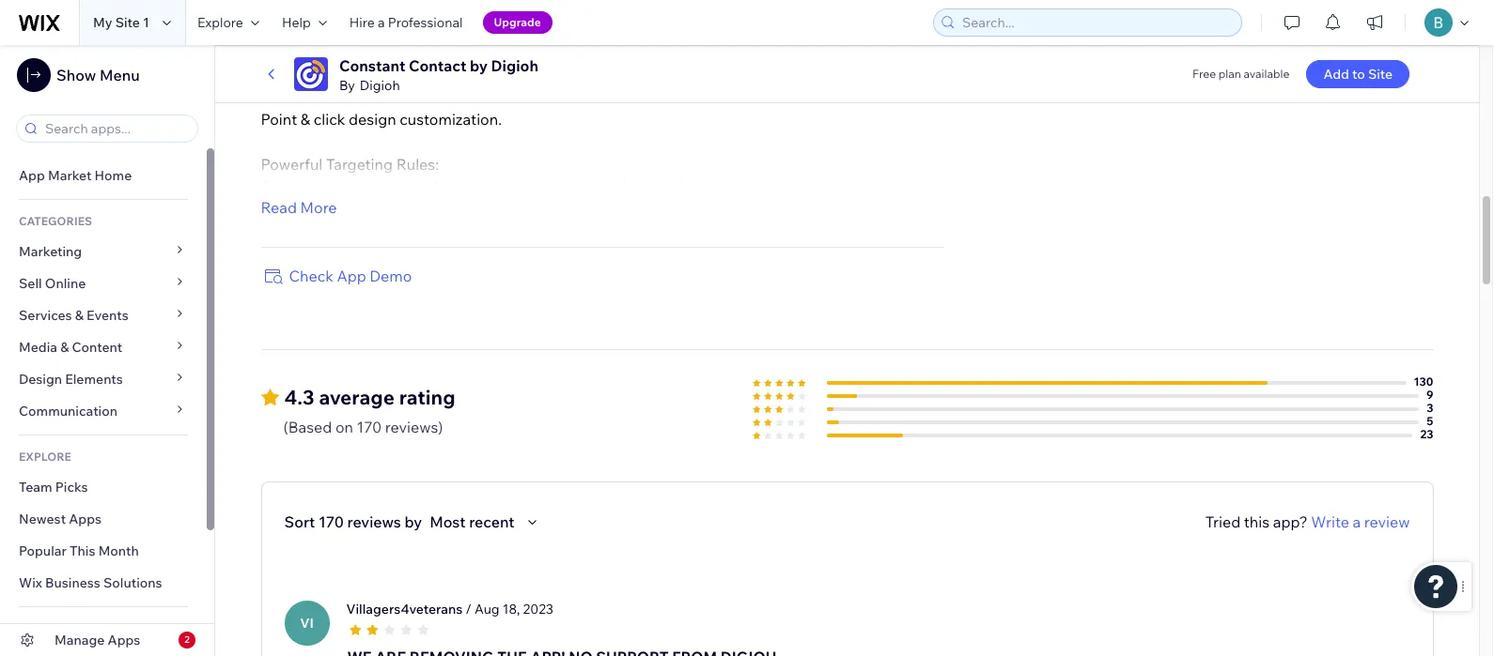 Task type: vqa. For each thing, say whether or not it's contained in the screenshot.
Aug
yes



Task type: locate. For each thing, give the bounding box(es) containing it.
18,
[[503, 601, 520, 618]]

a right hire
[[378, 14, 385, 31]]

& left events
[[75, 307, 84, 324]]

0 horizontal spatial by
[[405, 513, 422, 532]]

1 vertical spatial site
[[1368, 66, 1393, 83]]

design
[[19, 371, 62, 388]]

site inside button
[[1368, 66, 1393, 83]]

apps inside newest apps link
[[69, 511, 101, 528]]

contact down "professional"
[[409, 56, 466, 75]]

1 vertical spatial app
[[337, 267, 366, 285]]

0 vertical spatial digioh
[[491, 56, 539, 75]]

show
[[56, 66, 96, 85]]

0 horizontal spatial site
[[115, 14, 140, 31]]

upgrade
[[494, 15, 541, 29]]

9
[[1427, 388, 1434, 402]]

170 right sort on the left bottom of page
[[318, 513, 344, 532]]

site left 1
[[115, 14, 140, 31]]

0 vertical spatial by
[[470, 56, 488, 75]]

aug
[[475, 601, 500, 618]]

menu
[[100, 66, 140, 85]]

villagers4veterans / aug 18, 2023
[[346, 601, 553, 618]]

app left demo
[[337, 267, 366, 285]]

us
[[1141, 38, 1155, 55]]

0 vertical spatial a
[[378, 14, 385, 31]]

apps
[[19, 622, 49, 636]]

23
[[1420, 427, 1434, 441]]

most
[[430, 513, 466, 532]]

demo
[[370, 267, 412, 285]]

0 horizontal spatial &
[[60, 339, 69, 356]]

check app demo
[[289, 267, 412, 285]]

a right write
[[1353, 513, 1361, 532]]

0 vertical spatial app
[[19, 167, 45, 184]]

0 vertical spatial 170
[[357, 418, 382, 437]]

help
[[282, 14, 311, 31]]

rating
[[399, 385, 455, 409]]

this
[[1244, 513, 1270, 532]]

recent
[[469, 513, 515, 532]]

free plan available
[[1193, 67, 1290, 81]]

app
[[19, 167, 45, 184], [337, 267, 366, 285]]

vi
[[300, 615, 314, 632]]

apps
[[69, 511, 101, 528], [108, 632, 140, 649]]

by
[[470, 56, 488, 75], [405, 513, 422, 532]]

sort 170 reviews by
[[284, 513, 422, 532]]

picks
[[55, 479, 88, 496]]

Search apps... field
[[39, 116, 192, 142]]

contact down search... field
[[1089, 38, 1138, 55]]

1 horizontal spatial &
[[75, 307, 84, 324]]

team
[[19, 479, 52, 496]]

app left market
[[19, 167, 45, 184]]

by
[[339, 77, 355, 94]]

available
[[1244, 67, 1290, 81]]

0 horizontal spatial app
[[19, 167, 45, 184]]

0 horizontal spatial digioh
[[360, 77, 400, 94]]

team picks
[[19, 479, 88, 496]]

business
[[45, 575, 100, 592]]

0 vertical spatial apps
[[69, 511, 101, 528]]

app inside sidebar element
[[19, 167, 45, 184]]

0 horizontal spatial contact
[[409, 56, 466, 75]]

app market home link
[[0, 160, 207, 192]]

1 vertical spatial by
[[405, 513, 422, 532]]

/
[[466, 601, 472, 618]]

0 horizontal spatial a
[[378, 14, 385, 31]]

professional
[[388, 14, 463, 31]]

contact
[[1089, 38, 1138, 55], [409, 56, 466, 75]]

1 horizontal spatial contact
[[1089, 38, 1138, 55]]

for
[[1158, 38, 1175, 55]]

1 horizontal spatial by
[[470, 56, 488, 75]]

marketing link
[[0, 236, 207, 268]]

communication link
[[0, 396, 207, 428]]

apps up this
[[69, 511, 101, 528]]

app market home
[[19, 167, 132, 184]]

1 vertical spatial a
[[1353, 513, 1361, 532]]

a
[[378, 14, 385, 31], [1353, 513, 1361, 532]]

digioh down constant
[[360, 77, 400, 94]]

digioh
[[491, 56, 539, 75], [360, 77, 400, 94]]

1 horizontal spatial app
[[337, 267, 366, 285]]

free
[[1193, 67, 1216, 81]]

0 horizontal spatial 170
[[318, 513, 344, 532]]

add to site
[[1324, 66, 1393, 83]]

site right to
[[1368, 66, 1393, 83]]

plan
[[1219, 67, 1241, 81]]

site
[[115, 14, 140, 31], [1368, 66, 1393, 83]]

by left most
[[405, 513, 422, 532]]

contact us for support
[[1089, 38, 1227, 55]]

more
[[300, 198, 337, 217]]

5
[[1427, 414, 1434, 428]]

0 horizontal spatial apps
[[69, 511, 101, 528]]

design elements
[[19, 371, 123, 388]]

0 vertical spatial &
[[75, 307, 84, 324]]

by down upgrade "button"
[[470, 56, 488, 75]]

apps for newest apps
[[69, 511, 101, 528]]

&
[[75, 307, 84, 324], [60, 339, 69, 356]]

170 right on
[[357, 418, 382, 437]]

content
[[72, 339, 122, 356]]

you
[[102, 622, 127, 636]]

read more
[[261, 198, 337, 217]]

130
[[1414, 375, 1434, 389]]

1 horizontal spatial apps
[[108, 632, 140, 649]]

0 vertical spatial site
[[115, 14, 140, 31]]

newest apps link
[[0, 504, 207, 536]]

170
[[357, 418, 382, 437], [318, 513, 344, 532]]

4.3 average rating
[[284, 385, 455, 409]]

digioh down upgrade "button"
[[491, 56, 539, 75]]

add to site button
[[1307, 60, 1410, 88]]

hire a professional link
[[338, 0, 474, 45]]

villagers4veterans
[[346, 601, 463, 618]]

1 vertical spatial contact
[[409, 56, 466, 75]]

& right media
[[60, 339, 69, 356]]

1 horizontal spatial site
[[1368, 66, 1393, 83]]

1 vertical spatial apps
[[108, 632, 140, 649]]

write
[[1311, 513, 1349, 532]]

apps right help
[[108, 632, 140, 649]]

& for content
[[60, 339, 69, 356]]

1 vertical spatial &
[[60, 339, 69, 356]]



Task type: describe. For each thing, give the bounding box(es) containing it.
newest apps
[[19, 511, 101, 528]]

(based
[[283, 418, 332, 437]]

wix business solutions link
[[0, 568, 207, 600]]

tried
[[1205, 513, 1241, 532]]

design elements link
[[0, 364, 207, 396]]

manage apps
[[55, 632, 140, 649]]

2023
[[523, 601, 553, 618]]

add
[[1324, 66, 1349, 83]]

newest
[[19, 511, 66, 528]]

reviews)
[[385, 418, 443, 437]]

team picks link
[[0, 472, 207, 504]]

check
[[289, 267, 333, 285]]

this
[[70, 543, 95, 560]]

elements
[[65, 371, 123, 388]]

home
[[94, 167, 132, 184]]

most recent
[[430, 513, 515, 532]]

1 horizontal spatial digioh
[[491, 56, 539, 75]]

& for events
[[75, 307, 84, 324]]

contact inside the constant contact by digioh by digioh
[[409, 56, 466, 75]]

services & events
[[19, 307, 129, 324]]

online
[[45, 275, 86, 292]]

1
[[143, 14, 149, 31]]

4.3
[[284, 385, 314, 409]]

market
[[48, 167, 92, 184]]

wix business solutions
[[19, 575, 162, 592]]

manage
[[55, 632, 105, 649]]

constant
[[339, 56, 405, 75]]

average
[[319, 385, 395, 409]]

by inside the constant contact by digioh by digioh
[[470, 56, 488, 75]]

help button
[[271, 0, 338, 45]]

sidebar element
[[0, 45, 215, 657]]

categories
[[19, 214, 92, 228]]

help
[[70, 622, 100, 636]]

services & events link
[[0, 300, 207, 332]]

marketing
[[19, 243, 82, 260]]

tried this app? write a review
[[1205, 513, 1410, 532]]

explore
[[19, 450, 71, 464]]

media & content link
[[0, 332, 207, 364]]

communication
[[19, 403, 120, 420]]

contact us for support link
[[1066, 38, 1227, 55]]

sell
[[19, 275, 42, 292]]

my
[[93, 14, 112, 31]]

(based on 170 reviews)
[[283, 418, 443, 437]]

apps for manage apps
[[108, 632, 140, 649]]

popular this month
[[19, 543, 139, 560]]

write a review button
[[1311, 511, 1410, 533]]

popular
[[19, 543, 67, 560]]

check app demo link
[[261, 265, 412, 287]]

to
[[1352, 66, 1365, 83]]

Search... field
[[957, 9, 1236, 36]]

solutions
[[103, 575, 162, 592]]

constant contact by digioh logo image
[[294, 57, 328, 91]]

sell online link
[[0, 268, 207, 300]]

hire a professional
[[349, 14, 463, 31]]

1 vertical spatial 170
[[318, 513, 344, 532]]

1 horizontal spatial a
[[1353, 513, 1361, 532]]

review
[[1364, 513, 1410, 532]]

constant contact by digioh by digioh
[[339, 56, 539, 94]]

1 horizontal spatial 170
[[357, 418, 382, 437]]

reviews
[[347, 513, 401, 532]]

read more button
[[261, 196, 337, 219]]

support
[[1178, 38, 1227, 55]]

hire
[[349, 14, 375, 31]]

show menu button
[[17, 58, 140, 92]]

to
[[52, 622, 68, 636]]

media & content
[[19, 339, 122, 356]]

read
[[261, 198, 297, 217]]

1 vertical spatial digioh
[[360, 77, 400, 94]]

show menu
[[56, 66, 140, 85]]

popular this month link
[[0, 536, 207, 568]]

2
[[184, 634, 190, 647]]

events
[[87, 307, 129, 324]]

apps to help you
[[19, 622, 127, 636]]

app?
[[1273, 513, 1308, 532]]

0 vertical spatial contact
[[1089, 38, 1138, 55]]

sort
[[284, 513, 315, 532]]

upgrade button
[[483, 11, 552, 34]]

services
[[19, 307, 72, 324]]

3
[[1427, 401, 1434, 415]]

my site 1
[[93, 14, 149, 31]]



